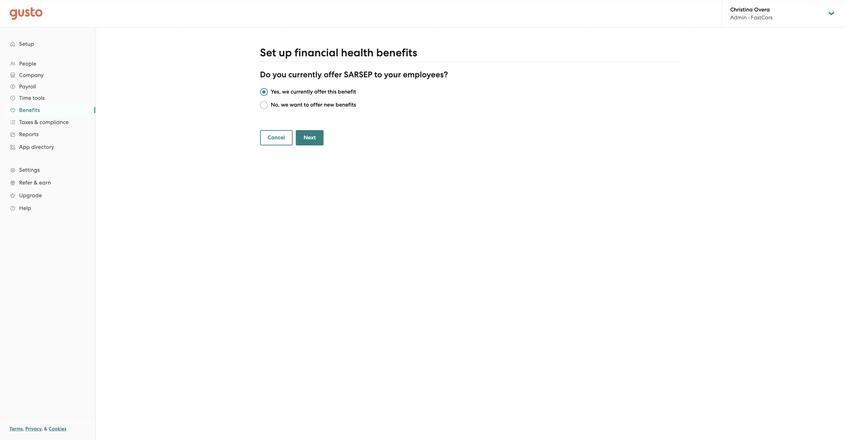 Task type: describe. For each thing, give the bounding box(es) containing it.
& for compliance
[[34, 119, 38, 126]]

gusto navigation element
[[0, 27, 95, 225]]

benefits link
[[6, 105, 89, 116]]

taxes & compliance
[[19, 119, 69, 126]]

reports
[[19, 131, 39, 138]]

earn
[[39, 180, 51, 186]]

0 horizontal spatial to
[[304, 102, 309, 108]]

payroll
[[19, 84, 36, 90]]

employees?
[[403, 70, 448, 80]]

1 horizontal spatial benefits
[[376, 46, 417, 59]]

set up financial health benefits
[[260, 46, 417, 59]]

your
[[384, 70, 401, 80]]

No, we want to offer new benefits radio
[[260, 101, 268, 109]]

time tools
[[19, 95, 45, 101]]

you
[[273, 70, 286, 80]]

currently for we
[[291, 89, 313, 95]]

0 horizontal spatial benefits
[[336, 102, 356, 108]]

company
[[19, 72, 44, 78]]

taxes & compliance button
[[6, 117, 89, 128]]

this
[[328, 89, 337, 95]]

offer for sarsep
[[324, 70, 342, 80]]

no, we want to offer new benefits
[[271, 102, 356, 108]]

set
[[260, 46, 276, 59]]

next
[[304, 135, 316, 141]]

settings link
[[6, 165, 89, 176]]

list containing people
[[0, 58, 95, 215]]

1 horizontal spatial to
[[374, 70, 382, 80]]

& for earn
[[34, 180, 38, 186]]

we for no,
[[281, 102, 288, 108]]

taxes
[[19, 119, 33, 126]]

setup
[[19, 41, 34, 47]]

1 , from the left
[[23, 427, 24, 433]]

terms
[[10, 427, 23, 433]]

cancel link
[[260, 130, 293, 146]]

setup link
[[6, 38, 89, 50]]

upgrade
[[19, 193, 42, 199]]

directory
[[31, 144, 54, 150]]

christina
[[730, 6, 753, 13]]

fastcars
[[751, 14, 773, 21]]

app directory
[[19, 144, 54, 150]]

terms link
[[10, 427, 23, 433]]

tools
[[33, 95, 45, 101]]

new
[[324, 102, 334, 108]]

compliance
[[40, 119, 69, 126]]

next button
[[296, 130, 324, 146]]

privacy
[[25, 427, 42, 433]]

app
[[19, 144, 30, 150]]

2 vertical spatial offer
[[310, 102, 322, 108]]

reports link
[[6, 129, 89, 140]]

sarsep
[[344, 70, 372, 80]]

yes, we currently offer this benefit
[[271, 89, 356, 95]]



Task type: vqa. For each thing, say whether or not it's contained in the screenshot.
OFFER to the middle
yes



Task type: locate. For each thing, give the bounding box(es) containing it.
0 horizontal spatial ,
[[23, 427, 24, 433]]

refer & earn link
[[6, 177, 89, 189]]

benefit
[[338, 89, 356, 95]]

we right yes,
[[282, 89, 289, 95]]

2 , from the left
[[42, 427, 43, 433]]

payroll button
[[6, 81, 89, 92]]

cookies button
[[49, 426, 66, 434]]

upgrade link
[[6, 190, 89, 201]]

currently for you
[[288, 70, 322, 80]]

currently up yes, we currently offer this benefit
[[288, 70, 322, 80]]

0 vertical spatial to
[[374, 70, 382, 80]]

christina overa admin • fastcars
[[730, 6, 773, 21]]

refer & earn
[[19, 180, 51, 186]]

help link
[[6, 203, 89, 214]]

0 vertical spatial offer
[[324, 70, 342, 80]]

Yes, we currently offer this benefit radio
[[260, 88, 268, 96]]

1 vertical spatial we
[[281, 102, 288, 108]]

1 horizontal spatial ,
[[42, 427, 43, 433]]

0 vertical spatial benefits
[[376, 46, 417, 59]]

benefits up your
[[376, 46, 417, 59]]

app directory link
[[6, 142, 89, 153]]

home image
[[10, 7, 43, 20]]

to left your
[[374, 70, 382, 80]]

offer for this
[[314, 89, 326, 95]]

we right no,
[[281, 102, 288, 108]]

we for yes,
[[282, 89, 289, 95]]

benefits
[[19, 107, 40, 114]]

& right taxes at the left top of the page
[[34, 119, 38, 126]]

offer up this
[[324, 70, 342, 80]]

overa
[[754, 6, 770, 13]]

up
[[279, 46, 292, 59]]

currently up want at the left of the page
[[291, 89, 313, 95]]

2 vertical spatial &
[[44, 427, 48, 433]]

health
[[341, 46, 374, 59]]

people
[[19, 61, 36, 67]]

1 vertical spatial offer
[[314, 89, 326, 95]]

offer left new
[[310, 102, 322, 108]]

to
[[374, 70, 382, 80], [304, 102, 309, 108]]

, left cookies "button"
[[42, 427, 43, 433]]

list
[[0, 58, 95, 215]]

0 vertical spatial &
[[34, 119, 38, 126]]

financial
[[295, 46, 338, 59]]

1 vertical spatial currently
[[291, 89, 313, 95]]

help
[[19, 205, 31, 212]]

1 vertical spatial &
[[34, 180, 38, 186]]

benefits down benefit
[[336, 102, 356, 108]]

currently
[[288, 70, 322, 80], [291, 89, 313, 95]]

•
[[748, 14, 750, 21]]

terms , privacy , & cookies
[[10, 427, 66, 433]]

,
[[23, 427, 24, 433], [42, 427, 43, 433]]

do you currently offer sarsep to your employees?
[[260, 70, 448, 80]]

no,
[[271, 102, 280, 108]]

offer
[[324, 70, 342, 80], [314, 89, 326, 95], [310, 102, 322, 108]]

want
[[290, 102, 303, 108]]

benefits
[[376, 46, 417, 59], [336, 102, 356, 108]]

company button
[[6, 70, 89, 81]]

we
[[282, 89, 289, 95], [281, 102, 288, 108]]

0 vertical spatial currently
[[288, 70, 322, 80]]

to right want at the left of the page
[[304, 102, 309, 108]]

offer left this
[[314, 89, 326, 95]]

0 vertical spatial we
[[282, 89, 289, 95]]

settings
[[19, 167, 40, 173]]

privacy link
[[25, 427, 42, 433]]

cookies
[[49, 427, 66, 433]]

& inside dropdown button
[[34, 119, 38, 126]]

yes,
[[271, 89, 281, 95]]

&
[[34, 119, 38, 126], [34, 180, 38, 186], [44, 427, 48, 433]]

, left privacy link
[[23, 427, 24, 433]]

time
[[19, 95, 31, 101]]

1 vertical spatial benefits
[[336, 102, 356, 108]]

people button
[[6, 58, 89, 70]]

1 vertical spatial to
[[304, 102, 309, 108]]

do
[[260, 70, 271, 80]]

refer
[[19, 180, 32, 186]]

& left cookies in the bottom left of the page
[[44, 427, 48, 433]]

cancel
[[268, 135, 285, 141]]

admin
[[730, 14, 747, 21]]

time tools button
[[6, 92, 89, 104]]

& left the earn
[[34, 180, 38, 186]]



